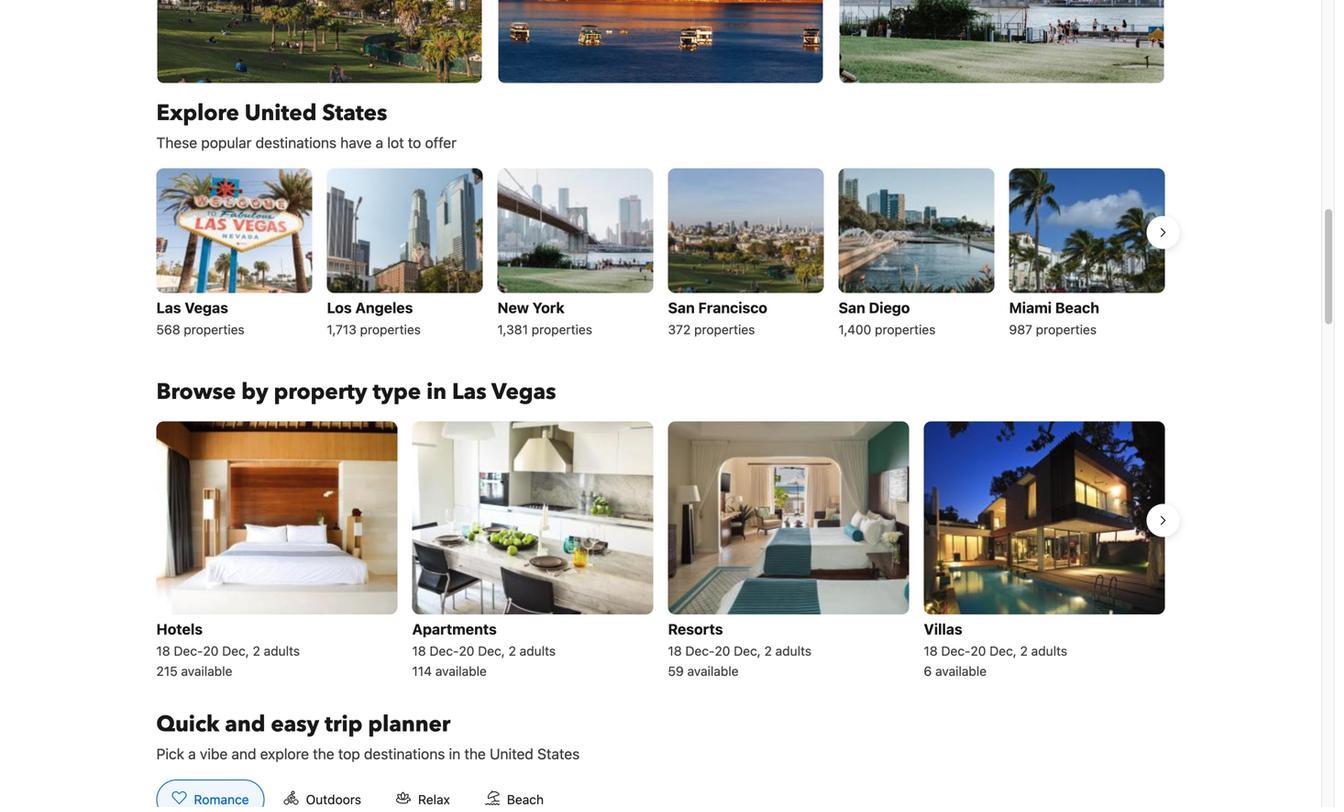 Task type: describe. For each thing, give the bounding box(es) containing it.
59
[[668, 663, 684, 679]]

2 for villas
[[1020, 643, 1028, 658]]

romance button
[[156, 780, 265, 807]]

browse by property type in las vegas
[[156, 377, 556, 407]]

relax button
[[381, 780, 466, 807]]

new york 1,381 properties
[[498, 299, 592, 337]]

1 the from the left
[[313, 745, 334, 763]]

a inside explore united states these popular destinations have a lot to offer
[[376, 134, 383, 151]]

miami
[[1009, 299, 1052, 316]]

apartments
[[412, 620, 497, 638]]

quick
[[156, 709, 219, 740]]

pick
[[156, 745, 184, 763]]

properties for diego
[[875, 322, 936, 337]]

dec- for resorts
[[686, 643, 715, 658]]

18 for apartments
[[412, 643, 426, 658]]

las inside las vegas 568 properties
[[156, 299, 181, 316]]

explore united states these popular destinations have a lot to offer
[[156, 98, 457, 151]]

miami beach 987 properties
[[1009, 299, 1100, 337]]

beach inside button
[[507, 792, 544, 807]]

explore
[[260, 745, 309, 763]]

adults for resorts
[[776, 643, 812, 658]]

18 for hotels
[[156, 643, 170, 658]]

dec, for villas
[[990, 643, 1017, 658]]

los angeles 1,713 properties
[[327, 299, 421, 337]]

568
[[156, 322, 180, 337]]

browse
[[156, 377, 236, 407]]

region containing las vegas
[[142, 161, 1180, 348]]

1,400
[[839, 322, 872, 337]]

planner
[[368, 709, 451, 740]]

san for san francisco
[[668, 299, 695, 316]]

new
[[498, 299, 529, 316]]

san for san diego
[[839, 299, 866, 316]]

easy
[[271, 709, 319, 740]]

adults for apartments
[[520, 643, 556, 658]]

resorts 18 dec-20 dec, 2 adults 59 available
[[668, 620, 812, 679]]

1 vertical spatial and
[[232, 745, 256, 763]]

0 horizontal spatial in
[[427, 377, 447, 407]]

114
[[412, 663, 432, 679]]

2 for hotels
[[253, 643, 260, 658]]

properties for vegas
[[184, 322, 245, 337]]

available for hotels
[[181, 663, 232, 679]]

372
[[668, 322, 691, 337]]

relax
[[418, 792, 450, 807]]

dec- for hotels
[[174, 643, 203, 658]]

trip
[[325, 709, 363, 740]]

dec- for villas
[[941, 643, 971, 658]]

0 vertical spatial and
[[225, 709, 265, 740]]

18 for resorts
[[668, 643, 682, 658]]

property
[[274, 377, 367, 407]]

vibe
[[200, 745, 228, 763]]

las vegas 568 properties
[[156, 299, 245, 337]]

to
[[408, 134, 421, 151]]

2 for apartments
[[509, 643, 516, 658]]

resorts
[[668, 620, 723, 638]]

villas
[[924, 620, 963, 638]]

francisco
[[698, 299, 768, 316]]

1 horizontal spatial las
[[452, 377, 487, 407]]

hotels
[[156, 620, 203, 638]]



Task type: vqa. For each thing, say whether or not it's contained in the screenshot.


Task type: locate. For each thing, give the bounding box(es) containing it.
1 vertical spatial region
[[142, 414, 1180, 688]]

4 2 from the left
[[1020, 643, 1028, 658]]

1 vertical spatial vegas
[[492, 377, 556, 407]]

1,381
[[498, 322, 528, 337]]

properties down angeles
[[360, 322, 421, 337]]

3 available from the left
[[687, 663, 739, 679]]

available inside hotels 18 dec-20 dec, 2 adults 215 available
[[181, 663, 232, 679]]

available right '215'
[[181, 663, 232, 679]]

4 20 from the left
[[971, 643, 986, 658]]

united
[[245, 98, 317, 128], [490, 745, 534, 763]]

a left vibe
[[188, 745, 196, 763]]

a inside quick and easy trip planner pick a vibe and explore the top destinations in the united states
[[188, 745, 196, 763]]

properties inside san diego 1,400 properties
[[875, 322, 936, 337]]

adults inside apartments 18 dec-20 dec, 2 adults 114 available
[[520, 643, 556, 658]]

top
[[338, 745, 360, 763]]

adults for villas
[[1031, 643, 1068, 658]]

20
[[203, 643, 219, 658], [459, 643, 475, 658], [715, 643, 730, 658], [971, 643, 986, 658]]

18 up 6
[[924, 643, 938, 658]]

0 vertical spatial vegas
[[185, 299, 228, 316]]

dec, inside hotels 18 dec-20 dec, 2 adults 215 available
[[222, 643, 249, 658]]

6 properties from the left
[[1036, 322, 1097, 337]]

0 vertical spatial destinations
[[256, 134, 337, 151]]

destinations inside explore united states these popular destinations have a lot to offer
[[256, 134, 337, 151]]

2 inside apartments 18 dec-20 dec, 2 adults 114 available
[[509, 643, 516, 658]]

dec, for hotels
[[222, 643, 249, 658]]

1 vertical spatial a
[[188, 745, 196, 763]]

20 for hotels
[[203, 643, 219, 658]]

18 inside hotels 18 dec-20 dec, 2 adults 215 available
[[156, 643, 170, 658]]

4 dec- from the left
[[941, 643, 971, 658]]

offer
[[425, 134, 457, 151]]

2 20 from the left
[[459, 643, 475, 658]]

vegas inside las vegas 568 properties
[[185, 299, 228, 316]]

san
[[668, 299, 695, 316], [839, 299, 866, 316]]

these
[[156, 134, 197, 151]]

san up 1,400 at the right of page
[[839, 299, 866, 316]]

1,713
[[327, 322, 357, 337]]

apartments 18 dec-20 dec, 2 adults 114 available
[[412, 620, 556, 679]]

18 inside "villas 18 dec-20 dec, 2 adults 6 available"
[[924, 643, 938, 658]]

and up vibe
[[225, 709, 265, 740]]

outdoors button
[[268, 780, 377, 807]]

215
[[156, 663, 178, 679]]

adults for hotels
[[264, 643, 300, 658]]

2 dec- from the left
[[430, 643, 459, 658]]

states inside explore united states these popular destinations have a lot to offer
[[322, 98, 387, 128]]

dec- inside "resorts 18 dec-20 dec, 2 adults 59 available"
[[686, 643, 715, 658]]

in inside quick and easy trip planner pick a vibe and explore the top destinations in the united states
[[449, 745, 461, 763]]

dec- inside "villas 18 dec-20 dec, 2 adults 6 available"
[[941, 643, 971, 658]]

available for villas
[[936, 663, 987, 679]]

1 20 from the left
[[203, 643, 219, 658]]

18 inside "resorts 18 dec-20 dec, 2 adults 59 available"
[[668, 643, 682, 658]]

1 horizontal spatial in
[[449, 745, 461, 763]]

2 available from the left
[[435, 663, 487, 679]]

angeles
[[355, 299, 413, 316]]

1 horizontal spatial vegas
[[492, 377, 556, 407]]

dec-
[[174, 643, 203, 658], [430, 643, 459, 658], [686, 643, 715, 658], [941, 643, 971, 658]]

a left the lot
[[376, 134, 383, 151]]

20 inside "villas 18 dec-20 dec, 2 adults 6 available"
[[971, 643, 986, 658]]

2 the from the left
[[464, 745, 486, 763]]

2 san from the left
[[839, 299, 866, 316]]

1 san from the left
[[668, 299, 695, 316]]

properties for york
[[532, 322, 592, 337]]

0 horizontal spatial las
[[156, 299, 181, 316]]

available inside "resorts 18 dec-20 dec, 2 adults 59 available"
[[687, 663, 739, 679]]

destinations
[[256, 134, 337, 151], [364, 745, 445, 763]]

0 vertical spatial a
[[376, 134, 383, 151]]

dec- for apartments
[[430, 643, 459, 658]]

0 vertical spatial in
[[427, 377, 447, 407]]

adults
[[264, 643, 300, 658], [520, 643, 556, 658], [776, 643, 812, 658], [1031, 643, 1068, 658]]

in right type
[[427, 377, 447, 407]]

properties inside san francisco 372 properties
[[694, 322, 755, 337]]

in up relax
[[449, 745, 461, 763]]

destinations down planner
[[364, 745, 445, 763]]

hotels 18 dec-20 dec, 2 adults 215 available
[[156, 620, 300, 679]]

have
[[340, 134, 372, 151]]

properties for angeles
[[360, 322, 421, 337]]

destinations inside quick and easy trip planner pick a vibe and explore the top destinations in the united states
[[364, 745, 445, 763]]

the up beach button
[[464, 745, 486, 763]]

0 vertical spatial beach
[[1055, 299, 1100, 316]]

6
[[924, 663, 932, 679]]

available inside apartments 18 dec-20 dec, 2 adults 114 available
[[435, 663, 487, 679]]

1 horizontal spatial beach
[[1055, 299, 1100, 316]]

lot
[[387, 134, 404, 151]]

san inside san francisco 372 properties
[[668, 299, 695, 316]]

3 20 from the left
[[715, 643, 730, 658]]

dec, inside "resorts 18 dec-20 dec, 2 adults 59 available"
[[734, 643, 761, 658]]

2 inside "villas 18 dec-20 dec, 2 adults 6 available"
[[1020, 643, 1028, 658]]

properties inside las vegas 568 properties
[[184, 322, 245, 337]]

987
[[1009, 322, 1033, 337]]

1 properties from the left
[[184, 322, 245, 337]]

villas 18 dec-20 dec, 2 adults 6 available
[[924, 620, 1068, 679]]

1 dec, from the left
[[222, 643, 249, 658]]

0 horizontal spatial san
[[668, 299, 695, 316]]

united up popular
[[245, 98, 317, 128]]

3 properties from the left
[[532, 322, 592, 337]]

0 vertical spatial states
[[322, 98, 387, 128]]

available for apartments
[[435, 663, 487, 679]]

san francisco 372 properties
[[668, 299, 768, 337]]

by
[[241, 377, 268, 407]]

1 vertical spatial beach
[[507, 792, 544, 807]]

properties for beach
[[1036, 322, 1097, 337]]

dec- down villas
[[941, 643, 971, 658]]

2 for resorts
[[764, 643, 772, 658]]

1 vertical spatial in
[[449, 745, 461, 763]]

0 horizontal spatial the
[[313, 745, 334, 763]]

1 vertical spatial united
[[490, 745, 534, 763]]

3 18 from the left
[[668, 643, 682, 658]]

diego
[[869, 299, 910, 316]]

1 vertical spatial states
[[537, 745, 580, 763]]

united inside explore united states these popular destinations have a lot to offer
[[245, 98, 317, 128]]

0 vertical spatial united
[[245, 98, 317, 128]]

states inside quick and easy trip planner pick a vibe and explore the top destinations in the united states
[[537, 745, 580, 763]]

beach right relax
[[507, 792, 544, 807]]

3 2 from the left
[[764, 643, 772, 658]]

2 inside "resorts 18 dec-20 dec, 2 adults 59 available"
[[764, 643, 772, 658]]

states up have
[[322, 98, 387, 128]]

1 18 from the left
[[156, 643, 170, 658]]

san diego 1,400 properties
[[839, 299, 936, 337]]

1 2 from the left
[[253, 643, 260, 658]]

2
[[253, 643, 260, 658], [509, 643, 516, 658], [764, 643, 772, 658], [1020, 643, 1028, 658]]

20 for apartments
[[459, 643, 475, 658]]

properties
[[184, 322, 245, 337], [360, 322, 421, 337], [532, 322, 592, 337], [694, 322, 755, 337], [875, 322, 936, 337], [1036, 322, 1097, 337]]

properties down diego
[[875, 322, 936, 337]]

dec- down apartments
[[430, 643, 459, 658]]

0 horizontal spatial united
[[245, 98, 317, 128]]

1 vertical spatial las
[[452, 377, 487, 407]]

0 horizontal spatial a
[[188, 745, 196, 763]]

1 horizontal spatial united
[[490, 745, 534, 763]]

explore
[[156, 98, 239, 128]]

dec,
[[222, 643, 249, 658], [478, 643, 505, 658], [734, 643, 761, 658], [990, 643, 1017, 658]]

the left top
[[313, 745, 334, 763]]

romance
[[194, 792, 249, 807]]

properties down york
[[532, 322, 592, 337]]

available right 114
[[435, 663, 487, 679]]

0 horizontal spatial states
[[322, 98, 387, 128]]

dec, inside "villas 18 dec-20 dec, 2 adults 6 available"
[[990, 643, 1017, 658]]

4 dec, from the left
[[990, 643, 1017, 658]]

los
[[327, 299, 352, 316]]

adults inside "villas 18 dec-20 dec, 2 adults 6 available"
[[1031, 643, 1068, 658]]

properties inside new york 1,381 properties
[[532, 322, 592, 337]]

20 inside "resorts 18 dec-20 dec, 2 adults 59 available"
[[715, 643, 730, 658]]

20 inside hotels 18 dec-20 dec, 2 adults 215 available
[[203, 643, 219, 658]]

1 horizontal spatial states
[[537, 745, 580, 763]]

4 properties from the left
[[694, 322, 755, 337]]

3 dec- from the left
[[686, 643, 715, 658]]

dec- inside hotels 18 dec-20 dec, 2 adults 215 available
[[174, 643, 203, 658]]

1 vertical spatial destinations
[[364, 745, 445, 763]]

0 horizontal spatial vegas
[[185, 299, 228, 316]]

1 region from the top
[[142, 161, 1180, 348]]

destinations left have
[[256, 134, 337, 151]]

united inside quick and easy trip planner pick a vibe and explore the top destinations in the united states
[[490, 745, 534, 763]]

beach button
[[469, 780, 560, 807]]

york
[[533, 299, 565, 316]]

dec, for resorts
[[734, 643, 761, 658]]

0 horizontal spatial beach
[[507, 792, 544, 807]]

las right type
[[452, 377, 487, 407]]

3 adults from the left
[[776, 643, 812, 658]]

0 vertical spatial region
[[142, 161, 1180, 348]]

type
[[373, 377, 421, 407]]

outdoors
[[306, 792, 361, 807]]

adults inside hotels 18 dec-20 dec, 2 adults 215 available
[[264, 643, 300, 658]]

properties for francisco
[[694, 322, 755, 337]]

beach inside miami beach 987 properties
[[1055, 299, 1100, 316]]

available right 6
[[936, 663, 987, 679]]

2 2 from the left
[[509, 643, 516, 658]]

1 horizontal spatial san
[[839, 299, 866, 316]]

dec, for apartments
[[478, 643, 505, 658]]

vegas
[[185, 299, 228, 316], [492, 377, 556, 407]]

18
[[156, 643, 170, 658], [412, 643, 426, 658], [668, 643, 682, 658], [924, 643, 938, 658]]

5 properties from the left
[[875, 322, 936, 337]]

vegas down 1,381
[[492, 377, 556, 407]]

beach right miami on the right top of page
[[1055, 299, 1100, 316]]

in
[[427, 377, 447, 407], [449, 745, 461, 763]]

1 horizontal spatial the
[[464, 745, 486, 763]]

properties down francisco at the top right of the page
[[694, 322, 755, 337]]

properties inside miami beach 987 properties
[[1036, 322, 1097, 337]]

and
[[225, 709, 265, 740], [232, 745, 256, 763]]

states
[[322, 98, 387, 128], [537, 745, 580, 763]]

4 18 from the left
[[924, 643, 938, 658]]

beach
[[1055, 299, 1100, 316], [507, 792, 544, 807]]

popular
[[201, 134, 252, 151]]

vegas up browse
[[185, 299, 228, 316]]

18 inside apartments 18 dec-20 dec, 2 adults 114 available
[[412, 643, 426, 658]]

3 dec, from the left
[[734, 643, 761, 658]]

san inside san diego 1,400 properties
[[839, 299, 866, 316]]

properties down miami on the right top of page
[[1036, 322, 1097, 337]]

18 up 114
[[412, 643, 426, 658]]

0 horizontal spatial destinations
[[256, 134, 337, 151]]

2 18 from the left
[[412, 643, 426, 658]]

properties right '568'
[[184, 322, 245, 337]]

2 region from the top
[[142, 414, 1180, 688]]

1 available from the left
[[181, 663, 232, 679]]

dec- down resorts
[[686, 643, 715, 658]]

18 up 59
[[668, 643, 682, 658]]

1 horizontal spatial a
[[376, 134, 383, 151]]

tab list
[[142, 780, 574, 807]]

1 horizontal spatial destinations
[[364, 745, 445, 763]]

and right vibe
[[232, 745, 256, 763]]

20 for villas
[[971, 643, 986, 658]]

available for resorts
[[687, 663, 739, 679]]

a
[[376, 134, 383, 151], [188, 745, 196, 763]]

20 for resorts
[[715, 643, 730, 658]]

2 dec, from the left
[[478, 643, 505, 658]]

available right 59
[[687, 663, 739, 679]]

available
[[181, 663, 232, 679], [435, 663, 487, 679], [687, 663, 739, 679], [936, 663, 987, 679]]

2 adults from the left
[[520, 643, 556, 658]]

dec- inside apartments 18 dec-20 dec, 2 adults 114 available
[[430, 643, 459, 658]]

united up beach button
[[490, 745, 534, 763]]

dec, inside apartments 18 dec-20 dec, 2 adults 114 available
[[478, 643, 505, 658]]

the
[[313, 745, 334, 763], [464, 745, 486, 763]]

2 inside hotels 18 dec-20 dec, 2 adults 215 available
[[253, 643, 260, 658]]

las
[[156, 299, 181, 316], [452, 377, 487, 407]]

20 inside apartments 18 dec-20 dec, 2 adults 114 available
[[459, 643, 475, 658]]

dec- down hotels
[[174, 643, 203, 658]]

4 available from the left
[[936, 663, 987, 679]]

2 properties from the left
[[360, 322, 421, 337]]

tab list containing romance
[[142, 780, 574, 807]]

properties inside los angeles 1,713 properties
[[360, 322, 421, 337]]

adults inside "resorts 18 dec-20 dec, 2 adults 59 available"
[[776, 643, 812, 658]]

0 vertical spatial las
[[156, 299, 181, 316]]

quick and easy trip planner pick a vibe and explore the top destinations in the united states
[[156, 709, 580, 763]]

4 adults from the left
[[1031, 643, 1068, 658]]

1 adults from the left
[[264, 643, 300, 658]]

available inside "villas 18 dec-20 dec, 2 adults 6 available"
[[936, 663, 987, 679]]

region containing hotels
[[142, 414, 1180, 688]]

states up beach button
[[537, 745, 580, 763]]

1 dec- from the left
[[174, 643, 203, 658]]

region
[[142, 161, 1180, 348], [142, 414, 1180, 688]]

18 for villas
[[924, 643, 938, 658]]

las up '568'
[[156, 299, 181, 316]]

18 up '215'
[[156, 643, 170, 658]]

san up 372
[[668, 299, 695, 316]]



